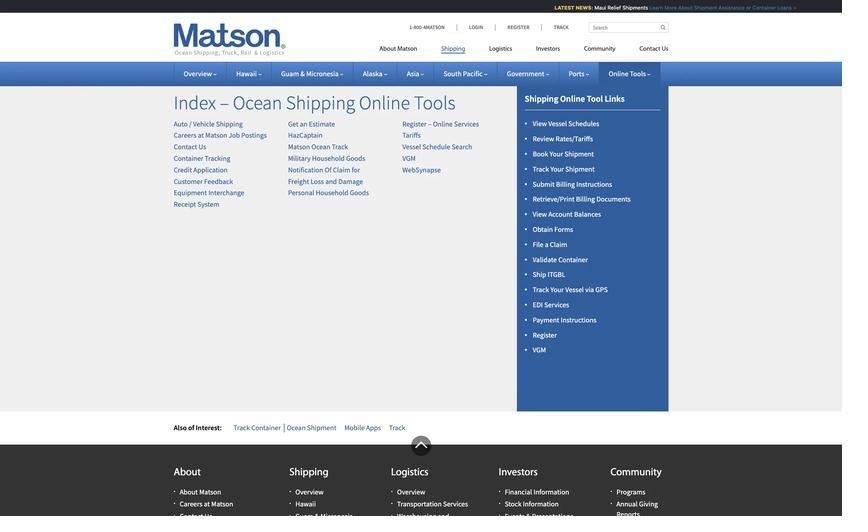 Task type: describe. For each thing, give the bounding box(es) containing it.
overview for logistics
[[397, 487, 426, 497]]

1 vertical spatial instructions
[[561, 315, 597, 324]]

Search search field
[[589, 22, 669, 33]]

– for ocean
[[220, 91, 229, 115]]

0 horizontal spatial overview link
[[184, 69, 217, 78]]

view account balances link
[[533, 210, 601, 219]]

mobile apps
[[345, 423, 381, 432]]

0 vertical spatial hawaii
[[236, 69, 257, 78]]

shipping link
[[430, 42, 478, 58]]

about matson careers at matson
[[180, 487, 233, 509]]

view vessel schedules link
[[533, 119, 600, 128]]

schedule
[[423, 142, 451, 151]]

careers at matson link
[[180, 499, 233, 509]]

matson inside auto / vehicle shipping careers at matson job postings contact us container tracking credit application customer feedback equipment interchange receipt system
[[205, 131, 227, 140]]

latest
[[551, 4, 571, 11]]

an
[[300, 119, 308, 128]]

submit billing instructions link
[[533, 179, 613, 189]]

services inside register – online services tariffs vessel schedule search vgm websynapse
[[454, 119, 479, 128]]

hawaii link for overview link associated with shipping
[[296, 499, 316, 509]]

shipment up submit billing instructions
[[566, 164, 595, 174]]

1 vertical spatial information
[[523, 499, 559, 509]]

track right interest:
[[234, 423, 250, 432]]

footer containing about
[[0, 436, 843, 516]]

1-800-4matson
[[410, 24, 445, 31]]

view for view vessel schedules
[[533, 119, 547, 128]]

learn more about shipment assistance or container loans > link
[[646, 4, 793, 11]]

0 vertical spatial track link
[[542, 24, 569, 31]]

transportation
[[397, 499, 442, 509]]

800-
[[414, 24, 424, 31]]

2 vertical spatial vessel
[[566, 285, 584, 294]]

programs
[[617, 487, 646, 497]]

government
[[507, 69, 545, 78]]

register for register link to the top
[[508, 24, 530, 31]]

for
[[352, 165, 360, 174]]

overview link for logistics
[[397, 487, 426, 497]]

news:
[[572, 4, 590, 11]]

register inside register – online services tariffs vessel schedule search vgm websynapse
[[403, 119, 427, 128]]

receipt
[[174, 200, 196, 209]]

ship itgbl link
[[533, 270, 566, 279]]

about for about matson careers at matson
[[180, 487, 198, 497]]

job
[[229, 131, 240, 140]]

rates/tariffs
[[556, 134, 593, 143]]

about for about
[[174, 467, 201, 478]]

forms
[[555, 225, 573, 234]]

estimate
[[309, 119, 335, 128]]

logistics inside 'top menu' navigation
[[490, 46, 512, 52]]

tool
[[587, 93, 603, 104]]

shipments
[[619, 4, 645, 11]]

payment instructions
[[533, 315, 597, 324]]

book your shipment
[[533, 149, 594, 158]]

personal household goods link
[[288, 188, 369, 197]]

assistance
[[715, 4, 741, 11]]

1-800-4matson link
[[410, 24, 457, 31]]

or
[[743, 4, 748, 11]]

obtain forms
[[533, 225, 573, 234]]

validate container
[[533, 255, 588, 264]]

auto / vehicle shipping link
[[174, 119, 243, 128]]

shipping inside auto / vehicle shipping careers at matson job postings contact us container tracking credit application customer feedback equipment interchange receipt system
[[216, 119, 243, 128]]

online tools
[[609, 69, 646, 78]]

documents
[[597, 195, 631, 204]]

investors link
[[524, 42, 572, 58]]

track right apps
[[389, 423, 405, 432]]

payment instructions link
[[533, 315, 597, 324]]

0 vertical spatial information
[[534, 487, 570, 497]]

file a claim link
[[533, 240, 568, 249]]

track down latest on the top right of page
[[554, 24, 569, 31]]

tariffs
[[403, 131, 421, 140]]

services inside overview transportation services
[[443, 499, 468, 509]]

0 vertical spatial ocean
[[233, 91, 282, 115]]

investors inside footer
[[499, 467, 538, 478]]

contact inside auto / vehicle shipping careers at matson job postings contact us container tracking credit application customer feedback equipment interchange receipt system
[[174, 142, 197, 151]]

programs annual giving reports
[[617, 487, 658, 516]]

freight
[[288, 177, 309, 186]]

track down the book
[[533, 164, 549, 174]]

overview transportation services
[[397, 487, 468, 509]]

of
[[188, 423, 194, 432]]

hazcaptain
[[288, 131, 323, 140]]

online up links
[[609, 69, 629, 78]]

about matson
[[380, 46, 418, 52]]

ports
[[569, 69, 585, 78]]

vgm inside register – online services tariffs vessel schedule search vgm websynapse
[[403, 154, 416, 163]]

matson inside get an estimate hazcaptain matson ocean track military household goods notification of claim for freight loss and damage personal household goods
[[288, 142, 310, 151]]

about matson link for the careers at matson link
[[180, 487, 221, 497]]

shipment left assistance
[[691, 4, 714, 11]]

military household goods link
[[288, 154, 366, 163]]

container right or
[[749, 4, 773, 11]]

itgbl
[[548, 270, 566, 279]]

0 horizontal spatial tools
[[414, 91, 456, 115]]

ports link
[[569, 69, 590, 78]]

stock information link
[[505, 499, 559, 509]]

south
[[444, 69, 462, 78]]

about for about matson
[[380, 46, 396, 52]]

1 horizontal spatial tools
[[630, 69, 646, 78]]

personal
[[288, 188, 314, 197]]

– for online
[[428, 119, 432, 128]]

financial
[[505, 487, 532, 497]]

view vessel schedules
[[533, 119, 600, 128]]

links
[[605, 93, 625, 104]]

customer
[[174, 177, 203, 186]]

container tracking link
[[174, 154, 230, 163]]

notification
[[288, 165, 323, 174]]

0 vertical spatial vessel
[[549, 119, 567, 128]]

learn
[[646, 4, 660, 11]]

about right more
[[675, 4, 689, 11]]

get
[[288, 119, 299, 128]]

south pacific link
[[444, 69, 488, 78]]

track your shipment
[[533, 164, 595, 174]]

edi services
[[533, 300, 569, 309]]

search
[[452, 142, 472, 151]]

at inside about matson careers at matson
[[204, 499, 210, 509]]

shipping inside footer
[[290, 467, 329, 478]]

hazcaptain link
[[288, 131, 323, 140]]

file
[[533, 240, 544, 249]]

get an estimate link
[[288, 119, 335, 128]]

container inside shipping online tool links section
[[559, 255, 588, 264]]

track your shipment link
[[533, 164, 595, 174]]

annual
[[617, 499, 638, 509]]

ship itgbl
[[533, 270, 566, 279]]

alaska link
[[363, 69, 388, 78]]

ocean inside get an estimate hazcaptain matson ocean track military household goods notification of claim for freight loss and damage personal household goods
[[312, 142, 331, 151]]

shipping online tool links
[[525, 93, 625, 104]]

government link
[[507, 69, 550, 78]]

shipping up estimate
[[286, 91, 355, 115]]

tracking
[[205, 154, 230, 163]]

1 vertical spatial vgm link
[[533, 345, 546, 355]]

hawaii link for the leftmost overview link
[[236, 69, 262, 78]]

vessel schedule search link
[[403, 142, 472, 151]]

loss
[[311, 177, 324, 186]]

careers inside auto / vehicle shipping careers at matson job postings contact us container tracking credit application customer feedback equipment interchange receipt system
[[174, 131, 197, 140]]

mobile
[[345, 423, 365, 432]]

retrieve/print billing documents link
[[533, 195, 631, 204]]



Task type: locate. For each thing, give the bounding box(es) containing it.
about up about matson careers at matson
[[174, 467, 201, 478]]

alaska
[[363, 69, 383, 78]]

1 horizontal spatial about matson link
[[380, 42, 430, 58]]

backtop image
[[411, 436, 431, 456]]

0 horizontal spatial contact us link
[[174, 142, 206, 151]]

overview
[[184, 69, 212, 78], [296, 487, 324, 497], [397, 487, 426, 497]]

retrieve/print billing documents
[[533, 195, 631, 204]]

gps
[[596, 285, 608, 294]]

container up credit
[[174, 154, 203, 163]]

0 vertical spatial billing
[[556, 179, 575, 189]]

shipping up overview hawaii
[[290, 467, 329, 478]]

financial information link
[[505, 487, 570, 497]]

websynapse link
[[403, 165, 441, 174]]

goods down damage
[[350, 188, 369, 197]]

1 horizontal spatial contact us link
[[628, 42, 669, 58]]

shipping down government link
[[525, 93, 559, 104]]

billing up balances
[[576, 195, 595, 204]]

investors inside 'top menu' navigation
[[536, 46, 560, 52]]

–
[[220, 91, 229, 115], [428, 119, 432, 128]]

services up payment instructions
[[545, 300, 569, 309]]

maui
[[591, 4, 603, 11]]

vessel down tariffs
[[403, 142, 421, 151]]

register down "payment"
[[533, 330, 557, 339]]

1 horizontal spatial logistics
[[490, 46, 512, 52]]

1 horizontal spatial –
[[428, 119, 432, 128]]

1-
[[410, 24, 414, 31]]

1 horizontal spatial contact
[[640, 46, 661, 52]]

– up schedule
[[428, 119, 432, 128]]

claim inside shipping online tool links section
[[550, 240, 568, 249]]

track your vessel via gps
[[533, 285, 608, 294]]

register up the tariffs link
[[403, 119, 427, 128]]

0 vertical spatial your
[[550, 149, 563, 158]]

1 vertical spatial at
[[204, 499, 210, 509]]

1 vertical spatial tools
[[414, 91, 456, 115]]

0 vertical spatial view
[[533, 119, 547, 128]]

shipping up job
[[216, 119, 243, 128]]

vgm down "payment"
[[533, 345, 546, 355]]

– up "auto / vehicle shipping" link
[[220, 91, 229, 115]]

about up alaska link in the left of the page
[[380, 46, 396, 52]]

0 vertical spatial register
[[508, 24, 530, 31]]

>
[[790, 4, 793, 11]]

container up itgbl
[[559, 255, 588, 264]]

ocean up military household goods link
[[312, 142, 331, 151]]

claim right a
[[550, 240, 568, 249]]

1 vertical spatial vessel
[[403, 142, 421, 151]]

view for view account balances
[[533, 210, 547, 219]]

1 view from the top
[[533, 119, 547, 128]]

1 vertical spatial register link
[[533, 330, 557, 339]]

0 vertical spatial tools
[[630, 69, 646, 78]]

about inside 'top menu' navigation
[[380, 46, 396, 52]]

0 vertical spatial contact
[[640, 46, 661, 52]]

your for book your shipment
[[550, 149, 563, 158]]

logistics down login link in the right of the page
[[490, 46, 512, 52]]

view up review
[[533, 119, 547, 128]]

relief
[[604, 4, 618, 11]]

vessel up "review rates/tariffs" "link"
[[549, 119, 567, 128]]

0 horizontal spatial –
[[220, 91, 229, 115]]

online up vessel schedule search link
[[433, 119, 453, 128]]

1 horizontal spatial overview
[[296, 487, 324, 497]]

1 vertical spatial track link
[[389, 423, 405, 432]]

about matson link inside footer
[[180, 487, 221, 497]]

vehicle
[[193, 119, 215, 128]]

1 vertical spatial billing
[[576, 195, 595, 204]]

track container │ocean shipment
[[234, 423, 337, 432]]

information down financial information link
[[523, 499, 559, 509]]

top menu navigation
[[380, 42, 669, 58]]

your right the book
[[550, 149, 563, 158]]

overview link
[[184, 69, 217, 78], [296, 487, 324, 497], [397, 487, 426, 497]]

0 vertical spatial household
[[312, 154, 345, 163]]

file a claim
[[533, 240, 568, 249]]

a
[[545, 240, 549, 249]]

vgm inside shipping online tool links section
[[533, 345, 546, 355]]

review rates/tariffs
[[533, 134, 593, 143]]

about matson link for shipping link
[[380, 42, 430, 58]]

1 vertical spatial contact us link
[[174, 142, 206, 151]]

0 horizontal spatial vgm link
[[403, 154, 416, 163]]

vgm link down "payment"
[[533, 345, 546, 355]]

blue matson logo with ocean, shipping, truck, rail and logistics written beneath it. image
[[174, 24, 286, 56]]

military
[[288, 154, 311, 163]]

online down alaska link in the left of the page
[[359, 91, 410, 115]]

2 horizontal spatial register
[[533, 330, 557, 339]]

0 vertical spatial claim
[[333, 165, 350, 174]]

instructions down track your vessel via gps link
[[561, 315, 597, 324]]

loans
[[774, 4, 788, 11]]

auto
[[174, 119, 188, 128]]

hawaii inside overview hawaii
[[296, 499, 316, 509]]

track inside get an estimate hazcaptain matson ocean track military household goods notification of claim for freight loss and damage personal household goods
[[332, 142, 348, 151]]

community up the 'ports' "link"
[[584, 46, 616, 52]]

household
[[312, 154, 345, 163], [316, 188, 349, 197]]

reports
[[617, 509, 640, 516]]

1 vertical spatial goods
[[350, 188, 369, 197]]

transportation services link
[[397, 499, 468, 509]]

1 horizontal spatial vgm
[[533, 345, 546, 355]]

services right transportation
[[443, 499, 468, 509]]

careers at matson job postings link
[[174, 131, 267, 140]]

1 vertical spatial careers
[[180, 499, 203, 509]]

contact down search search box
[[640, 46, 661, 52]]

0 vertical spatial goods
[[346, 154, 366, 163]]

container left │ocean
[[251, 423, 281, 432]]

credit
[[174, 165, 192, 174]]

/
[[189, 119, 192, 128]]

1 vertical spatial register
[[403, 119, 427, 128]]

latest news: maui relief shipments learn more about shipment assistance or container loans >
[[551, 4, 793, 11]]

2 vertical spatial services
[[443, 499, 468, 509]]

0 horizontal spatial claim
[[333, 165, 350, 174]]

register up 'top menu' navigation
[[508, 24, 530, 31]]

0 horizontal spatial register
[[403, 119, 427, 128]]

0 vertical spatial about matson link
[[380, 42, 430, 58]]

contact us link up container tracking link
[[174, 142, 206, 151]]

goods up for
[[346, 154, 366, 163]]

overview for shipping
[[296, 487, 324, 497]]

information up stock information link on the bottom right of the page
[[534, 487, 570, 497]]

0 horizontal spatial track link
[[389, 423, 405, 432]]

2 horizontal spatial overview link
[[397, 487, 426, 497]]

asia
[[407, 69, 420, 78]]

instructions up the retrieve/print billing documents link
[[577, 179, 613, 189]]

your for track your vessel via gps
[[551, 285, 564, 294]]

review
[[533, 134, 555, 143]]

tools
[[630, 69, 646, 78], [414, 91, 456, 115]]

register – online services link
[[403, 119, 479, 128]]

1 horizontal spatial overview link
[[296, 487, 324, 497]]

1 horizontal spatial hawaii
[[296, 499, 316, 509]]

1 vertical spatial services
[[545, 300, 569, 309]]

investors
[[536, 46, 560, 52], [499, 467, 538, 478]]

track link down latest on the top right of page
[[542, 24, 569, 31]]

contact up container tracking link
[[174, 142, 197, 151]]

billing
[[556, 179, 575, 189], [576, 195, 595, 204]]

None search field
[[589, 22, 669, 33]]

1 vertical spatial community
[[611, 467, 662, 478]]

account
[[549, 210, 573, 219]]

1 vertical spatial claim
[[550, 240, 568, 249]]

1 vertical spatial about matson link
[[180, 487, 221, 497]]

container inside auto / vehicle shipping careers at matson job postings contact us container tracking credit application customer feedback equipment interchange receipt system
[[174, 154, 203, 163]]

2 horizontal spatial overview
[[397, 487, 426, 497]]

community up programs link
[[611, 467, 662, 478]]

your down itgbl
[[551, 285, 564, 294]]

submit
[[533, 179, 555, 189]]

claim right of
[[333, 165, 350, 174]]

careers inside about matson careers at matson
[[180, 499, 203, 509]]

billing for retrieve/print
[[576, 195, 595, 204]]

vessel
[[549, 119, 567, 128], [403, 142, 421, 151], [566, 285, 584, 294]]

overview inside overview transportation services
[[397, 487, 426, 497]]

0 horizontal spatial ocean
[[233, 91, 282, 115]]

view account balances
[[533, 210, 601, 219]]

feedback
[[204, 177, 233, 186]]

index – ocean shipping online tools
[[174, 91, 456, 115]]

submit billing instructions
[[533, 179, 613, 189]]

community link
[[572, 42, 628, 58]]

1 horizontal spatial us
[[662, 46, 669, 52]]

payment
[[533, 315, 560, 324]]

us inside auto / vehicle shipping careers at matson job postings contact us container tracking credit application customer feedback equipment interchange receipt system
[[199, 142, 206, 151]]

online inside section
[[560, 93, 585, 104]]

contact us link down search icon
[[628, 42, 669, 58]]

matson inside "link"
[[398, 46, 418, 52]]

logistics
[[490, 46, 512, 52], [391, 467, 429, 478]]

search image
[[661, 25, 666, 30]]

1 vertical spatial investors
[[499, 467, 538, 478]]

equipment
[[174, 188, 207, 197]]

services up search
[[454, 119, 479, 128]]

0 horizontal spatial hawaii
[[236, 69, 257, 78]]

tools down contact us
[[630, 69, 646, 78]]

overview link for shipping
[[296, 487, 324, 497]]

1 vertical spatial ocean
[[312, 142, 331, 151]]

us inside contact us link
[[662, 46, 669, 52]]

&
[[301, 69, 305, 78]]

– inside register – online services tariffs vessel schedule search vgm websynapse
[[428, 119, 432, 128]]

0 vertical spatial logistics
[[490, 46, 512, 52]]

programs link
[[617, 487, 646, 497]]

0 vertical spatial at
[[198, 131, 204, 140]]

shipping up south
[[441, 46, 466, 52]]

register link down "payment"
[[533, 330, 557, 339]]

edi services link
[[533, 300, 569, 309]]

register link
[[495, 24, 542, 31], [533, 330, 557, 339]]

your for track your shipment
[[551, 164, 564, 174]]

1 horizontal spatial hawaii link
[[296, 499, 316, 509]]

contact inside 'top menu' navigation
[[640, 46, 661, 52]]

shipping online tool links section
[[507, 73, 679, 412]]

0 horizontal spatial about matson link
[[180, 487, 221, 497]]

1 vertical spatial vgm
[[533, 345, 546, 355]]

register for bottommost register link
[[533, 330, 557, 339]]

instructions
[[577, 179, 613, 189], [561, 315, 597, 324]]

interest:
[[196, 423, 222, 432]]

0 horizontal spatial vgm
[[403, 154, 416, 163]]

investors up government link
[[536, 46, 560, 52]]

about matson link down 1-
[[380, 42, 430, 58]]

track down ship
[[533, 285, 549, 294]]

1 vertical spatial logistics
[[391, 467, 429, 478]]

investors up financial
[[499, 467, 538, 478]]

shipping inside 'top menu' navigation
[[441, 46, 466, 52]]

0 horizontal spatial hawaii link
[[236, 69, 262, 78]]

track
[[554, 24, 569, 31], [332, 142, 348, 151], [533, 164, 549, 174], [533, 285, 549, 294], [234, 423, 250, 432], [389, 423, 405, 432]]

auto / vehicle shipping careers at matson job postings contact us container tracking credit application customer feedback equipment interchange receipt system
[[174, 119, 267, 209]]

us down search icon
[[662, 46, 669, 52]]

shipment right │ocean
[[307, 423, 337, 432]]

view up obtain
[[533, 210, 547, 219]]

household up of
[[312, 154, 345, 163]]

0 vertical spatial register link
[[495, 24, 542, 31]]

your down the book your shipment
[[551, 164, 564, 174]]

about inside about matson careers at matson
[[180, 487, 198, 497]]

vgm link up websynapse link
[[403, 154, 416, 163]]

0 horizontal spatial us
[[199, 142, 206, 151]]

edi
[[533, 300, 543, 309]]

register – online services tariffs vessel schedule search vgm websynapse
[[403, 119, 479, 174]]

micronesia
[[306, 69, 339, 78]]

about up the careers at matson link
[[180, 487, 198, 497]]

book your shipment link
[[533, 149, 594, 158]]

vessel left "via"
[[566, 285, 584, 294]]

hawaii
[[236, 69, 257, 78], [296, 499, 316, 509]]

online inside register – online services tariffs vessel schedule search vgm websynapse
[[433, 119, 453, 128]]

shipping
[[441, 46, 466, 52], [286, 91, 355, 115], [525, 93, 559, 104], [216, 119, 243, 128], [290, 467, 329, 478]]

financial information stock information
[[505, 487, 570, 509]]

1 horizontal spatial register
[[508, 24, 530, 31]]

1 vertical spatial hawaii
[[296, 499, 316, 509]]

0 horizontal spatial billing
[[556, 179, 575, 189]]

0 vertical spatial investors
[[536, 46, 560, 52]]

billing for submit
[[556, 179, 575, 189]]

get an estimate hazcaptain matson ocean track military household goods notification of claim for freight loss and damage personal household goods
[[288, 119, 369, 197]]

register link up 'top menu' navigation
[[495, 24, 542, 31]]

guam & micronesia link
[[281, 69, 344, 78]]

customer feedback link
[[174, 177, 233, 186]]

shipment down rates/tariffs
[[565, 149, 594, 158]]

annual giving reports link
[[617, 499, 658, 516]]

0 vertical spatial services
[[454, 119, 479, 128]]

0 vertical spatial hawaii link
[[236, 69, 262, 78]]

1 horizontal spatial billing
[[576, 195, 595, 204]]

interchange
[[208, 188, 244, 197]]

ocean up postings
[[233, 91, 282, 115]]

mobile apps link
[[345, 423, 381, 432]]

0 horizontal spatial contact
[[174, 142, 197, 151]]

postings
[[242, 131, 267, 140]]

shipping inside section
[[525, 93, 559, 104]]

1 vertical spatial hawaii link
[[296, 499, 316, 509]]

2 view from the top
[[533, 210, 547, 219]]

online left the tool
[[560, 93, 585, 104]]

2 vertical spatial register
[[533, 330, 557, 339]]

1 horizontal spatial track link
[[542, 24, 569, 31]]

of
[[325, 165, 332, 174]]

1 vertical spatial us
[[199, 142, 206, 151]]

credit application link
[[174, 165, 228, 174]]

1 vertical spatial your
[[551, 164, 564, 174]]

0 vertical spatial –
[[220, 91, 229, 115]]

2 vertical spatial your
[[551, 285, 564, 294]]

0 horizontal spatial logistics
[[391, 467, 429, 478]]

online
[[609, 69, 629, 78], [359, 91, 410, 115], [560, 93, 585, 104], [433, 119, 453, 128]]

0 vertical spatial careers
[[174, 131, 197, 140]]

vgm up websynapse link
[[403, 154, 416, 163]]

information
[[534, 487, 570, 497], [523, 499, 559, 509]]

vessel inside register – online services tariffs vessel schedule search vgm websynapse
[[403, 142, 421, 151]]

1 vertical spatial view
[[533, 210, 547, 219]]

us up container tracking link
[[199, 142, 206, 151]]

0 vertical spatial vgm
[[403, 154, 416, 163]]

0 horizontal spatial overview
[[184, 69, 212, 78]]

claim inside get an estimate hazcaptain matson ocean track military household goods notification of claim for freight loss and damage personal household goods
[[333, 165, 350, 174]]

1 horizontal spatial vgm link
[[533, 345, 546, 355]]

0 vertical spatial instructions
[[577, 179, 613, 189]]

services inside shipping online tool links section
[[545, 300, 569, 309]]

0 vertical spatial contact us link
[[628, 42, 669, 58]]

register inside shipping online tool links section
[[533, 330, 557, 339]]

ship
[[533, 270, 547, 279]]

0 vertical spatial us
[[662, 46, 669, 52]]

about matson link
[[380, 42, 430, 58], [180, 487, 221, 497]]

0 vertical spatial community
[[584, 46, 616, 52]]

footer
[[0, 436, 843, 516]]

about matson link up the careers at matson link
[[180, 487, 221, 497]]

track up military household goods link
[[332, 142, 348, 151]]

guam
[[281, 69, 299, 78]]

1 vertical spatial –
[[428, 119, 432, 128]]

community inside 'community' link
[[584, 46, 616, 52]]

obtain forms link
[[533, 225, 573, 234]]

billing down track your shipment link
[[556, 179, 575, 189]]

0 vertical spatial vgm link
[[403, 154, 416, 163]]

logistics inside footer
[[391, 467, 429, 478]]

1 vertical spatial contact
[[174, 142, 197, 151]]

at inside auto / vehicle shipping careers at matson job postings contact us container tracking credit application customer feedback equipment interchange receipt system
[[198, 131, 204, 140]]

1 vertical spatial household
[[316, 188, 349, 197]]

1 horizontal spatial ocean
[[312, 142, 331, 151]]

household down "and"
[[316, 188, 349, 197]]

logistics down "backtop" image
[[391, 467, 429, 478]]

track link right apps
[[389, 423, 405, 432]]

tools up register – online services link on the top
[[414, 91, 456, 115]]



Task type: vqa. For each thing, say whether or not it's contained in the screenshot.
Distribution
no



